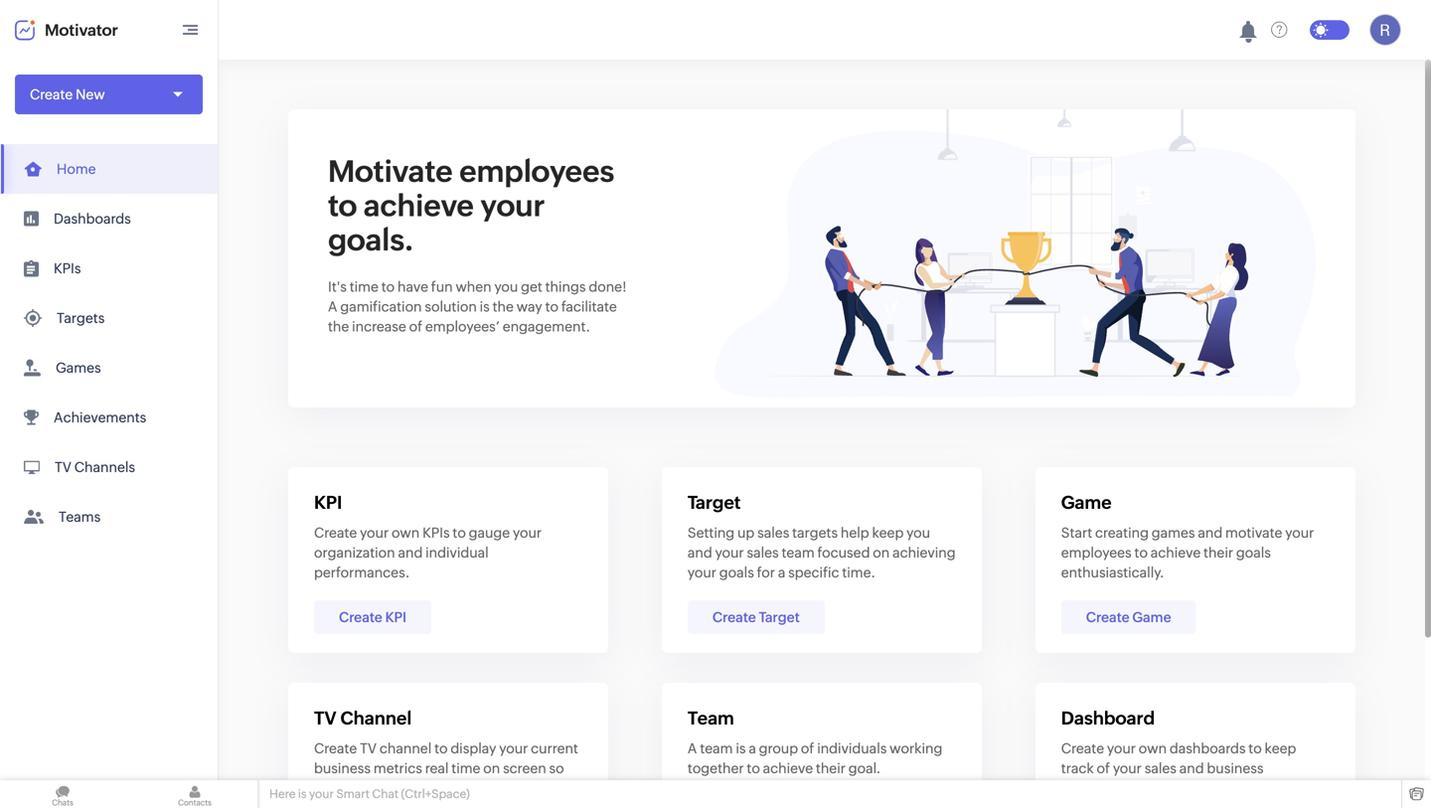 Task type: locate. For each thing, give the bounding box(es) containing it.
time
[[350, 279, 379, 295], [452, 760, 481, 776]]

sales
[[758, 525, 790, 541], [747, 545, 779, 561], [1145, 760, 1177, 776]]

1 vertical spatial employees
[[1061, 545, 1132, 561]]

you left get at the top of page
[[494, 279, 518, 295]]

1 horizontal spatial game
[[1133, 609, 1172, 625]]

creating
[[1095, 525, 1149, 541]]

the inside create tv channel to display your current business metrics real time on screen so that all the employees are updated.
[[360, 780, 381, 796]]

create inside create your own kpis to gauge your organization and individual performances.
[[314, 525, 357, 541]]

the right all
[[360, 780, 381, 796]]

keep for target
[[872, 525, 904, 541]]

0 horizontal spatial achieve
[[364, 188, 474, 223]]

0 vertical spatial keep
[[872, 525, 904, 541]]

current
[[531, 741, 578, 756]]

0 horizontal spatial kpi
[[314, 493, 342, 513]]

you inside it's time to have fun when you get things done! a gamification solution is the way to facilitate the increase of employees' engagement.
[[494, 279, 518, 295]]

0 vertical spatial target
[[688, 493, 741, 513]]

keep inside create your own dashboards to keep track of your sales and business opportunities, kpis, targets, achievements and performances of
[[1265, 741, 1297, 756]]

tv inside create tv channel to display your current business metrics real time on screen so that all the employees are updated.
[[360, 741, 377, 756]]

achieve inside the motivate employees to achieve your goals.
[[364, 188, 474, 223]]

1 horizontal spatial a
[[688, 741, 697, 756]]

of right 'performances'
[[1276, 800, 1290, 808]]

2 horizontal spatial achieve
[[1151, 545, 1201, 561]]

1 vertical spatial you
[[907, 525, 930, 541]]

your left all
[[309, 787, 334, 801]]

create
[[30, 86, 73, 102], [314, 525, 357, 541], [339, 609, 383, 625], [713, 609, 756, 625], [1086, 609, 1130, 625], [314, 741, 357, 756], [1061, 741, 1105, 756]]

you for target
[[907, 525, 930, 541]]

1 vertical spatial their
[[816, 760, 846, 776]]

things
[[545, 279, 586, 295]]

business inside create tv channel to display your current business metrics real time on screen so that all the employees are updated.
[[314, 760, 371, 776]]

here is your smart chat (ctrl+space)
[[269, 787, 470, 801]]

to
[[328, 188, 357, 223], [381, 279, 395, 295], [545, 299, 559, 315], [453, 525, 466, 541], [1135, 545, 1148, 561], [434, 741, 448, 756], [1249, 741, 1262, 756], [747, 760, 760, 776]]

target down for
[[759, 609, 800, 625]]

a
[[328, 299, 338, 315], [688, 741, 697, 756]]

is up together
[[736, 741, 746, 756]]

0 horizontal spatial own
[[392, 525, 420, 541]]

1 horizontal spatial kpis
[[423, 525, 450, 541]]

create down performances.
[[339, 609, 383, 625]]

games
[[1152, 525, 1195, 541]]

games
[[56, 360, 101, 376]]

0 horizontal spatial goals
[[720, 565, 754, 581]]

1 horizontal spatial you
[[907, 525, 930, 541]]

0 vertical spatial on
[[873, 545, 890, 561]]

create up organization in the left of the page
[[314, 525, 357, 541]]

2 vertical spatial sales
[[1145, 760, 1177, 776]]

own for dashboard
[[1139, 741, 1167, 756]]

channel
[[380, 741, 432, 756]]

1 vertical spatial time
[[452, 760, 481, 776]]

to inside the motivate employees to achieve your goals.
[[328, 188, 357, 223]]

employees inside create tv channel to display your current business metrics real time on screen so that all the employees are updated.
[[384, 780, 454, 796]]

0 vertical spatial tv
[[55, 459, 72, 475]]

a inside setting up sales targets help keep you and your sales team focused on achieving your goals for a specific time.
[[778, 565, 786, 581]]

1 horizontal spatial the
[[360, 780, 381, 796]]

create inside create your own dashboards to keep track of your sales and business opportunities, kpis, targets, achievements and performances of
[[1061, 741, 1105, 756]]

create for create target
[[713, 609, 756, 625]]

0 vertical spatial time
[[350, 279, 379, 295]]

team up together
[[700, 741, 733, 756]]

goals inside 'start creating games and motivate your employees to achieve their goals enthusiastically.'
[[1237, 545, 1271, 561]]

1 horizontal spatial business
[[1207, 760, 1264, 776]]

individuals
[[817, 741, 887, 756]]

0 vertical spatial achieve
[[364, 188, 474, 223]]

1 horizontal spatial kpi
[[385, 609, 407, 625]]

achieve down games
[[1151, 545, 1201, 561]]

here
[[269, 787, 296, 801]]

to inside 'start creating games and motivate your employees to achieve their goals enthusiastically.'
[[1135, 545, 1148, 561]]

1 horizontal spatial on
[[873, 545, 890, 561]]

1 horizontal spatial a
[[778, 565, 786, 581]]

business up all
[[314, 760, 371, 776]]

sales up the kpis,
[[1145, 760, 1177, 776]]

1 horizontal spatial tv
[[314, 708, 337, 729]]

0 horizontal spatial keep
[[872, 525, 904, 541]]

0 horizontal spatial kpis
[[54, 260, 81, 276]]

you
[[494, 279, 518, 295], [907, 525, 930, 541]]

your up opportunities,
[[1113, 760, 1142, 776]]

create for create game
[[1086, 609, 1130, 625]]

1 vertical spatial a
[[749, 741, 756, 756]]

tv
[[55, 459, 72, 475], [314, 708, 337, 729], [360, 741, 377, 756]]

and left individual at the left
[[398, 545, 423, 561]]

team up specific
[[782, 545, 815, 561]]

their
[[1204, 545, 1234, 561], [816, 760, 846, 776]]

0 horizontal spatial a
[[328, 299, 338, 315]]

help
[[841, 525, 869, 541]]

sales up for
[[747, 545, 779, 561]]

1 vertical spatial on
[[483, 760, 500, 776]]

1 horizontal spatial their
[[1204, 545, 1234, 561]]

their down individuals
[[816, 760, 846, 776]]

it's time to have fun when you get things done! a gamification solution is the way to facilitate the increase of employees' engagement.
[[328, 279, 627, 335]]

the left way
[[493, 299, 514, 315]]

keep right help
[[872, 525, 904, 541]]

0 horizontal spatial business
[[314, 760, 371, 776]]

to down creating
[[1135, 545, 1148, 561]]

0 vertical spatial is
[[480, 299, 490, 315]]

to up real
[[434, 741, 448, 756]]

1 horizontal spatial goals
[[1237, 545, 1271, 561]]

create kpi
[[339, 609, 407, 625]]

you inside setting up sales targets help keep you and your sales team focused on achieving your goals for a specific time.
[[907, 525, 930, 541]]

kpis up individual at the left
[[423, 525, 450, 541]]

tv down tv channel
[[360, 741, 377, 756]]

0 vertical spatial their
[[1204, 545, 1234, 561]]

0 vertical spatial the
[[493, 299, 514, 315]]

1 horizontal spatial employees
[[459, 154, 615, 188]]

list containing home
[[0, 144, 218, 542]]

1 vertical spatial achieve
[[1151, 545, 1201, 561]]

kpi
[[314, 493, 342, 513], [385, 609, 407, 625]]

2 vertical spatial tv
[[360, 741, 377, 756]]

organization
[[314, 545, 395, 561]]

0 horizontal spatial is
[[298, 787, 307, 801]]

create your own dashboards to keep track of your sales and business opportunities, kpis, targets, achievements and performances of 
[[1061, 741, 1314, 808]]

0 horizontal spatial you
[[494, 279, 518, 295]]

2 vertical spatial the
[[360, 780, 381, 796]]

you up achieving
[[907, 525, 930, 541]]

1 vertical spatial is
[[736, 741, 746, 756]]

the down it's on the top
[[328, 319, 349, 335]]

create game
[[1086, 609, 1172, 625]]

sales right up
[[758, 525, 790, 541]]

and down "setting"
[[688, 545, 713, 561]]

business up targets,
[[1207, 760, 1264, 776]]

the
[[493, 299, 514, 315], [328, 319, 349, 335], [360, 780, 381, 796]]

team
[[782, 545, 815, 561], [700, 741, 733, 756]]

keep right dashboards
[[1265, 741, 1297, 756]]

target up "setting"
[[688, 493, 741, 513]]

goals
[[1237, 545, 1271, 561], [720, 565, 754, 581]]

achieve down group in the bottom of the page
[[763, 760, 813, 776]]

0 vertical spatial sales
[[758, 525, 790, 541]]

create inside create tv channel to display your current business metrics real time on screen so that all the employees are updated.
[[314, 741, 357, 756]]

kpis up 'targets'
[[54, 260, 81, 276]]

your down dashboard
[[1107, 741, 1136, 756]]

team
[[688, 708, 734, 729]]

of up opportunities,
[[1097, 760, 1110, 776]]

game down enthusiastically.
[[1133, 609, 1172, 625]]

to up engagement.
[[545, 299, 559, 315]]

1 horizontal spatial team
[[782, 545, 815, 561]]

and
[[1198, 525, 1223, 541], [398, 545, 423, 561], [688, 545, 713, 561], [1180, 760, 1204, 776], [1155, 800, 1180, 808]]

a team is a group of individuals working together to achieve their goal.
[[688, 741, 943, 776]]

0 vertical spatial goals
[[1237, 545, 1271, 561]]

setting
[[688, 525, 735, 541]]

of
[[409, 319, 423, 335], [801, 741, 815, 756], [1097, 760, 1110, 776], [1276, 800, 1290, 808]]

create left new
[[30, 86, 73, 102]]

1 business from the left
[[314, 760, 371, 776]]

your right 'gauge'
[[513, 525, 542, 541]]

tv channel
[[314, 708, 412, 729]]

0 horizontal spatial on
[[483, 760, 500, 776]]

create down up
[[713, 609, 756, 625]]

to up gamification
[[381, 279, 395, 295]]

kpis
[[54, 260, 81, 276], [423, 525, 450, 541]]

kpi down performances.
[[385, 609, 407, 625]]

employees inside 'start creating games and motivate your employees to achieve their goals enthusiastically.'
[[1061, 545, 1132, 561]]

2 horizontal spatial the
[[493, 299, 514, 315]]

create new
[[30, 86, 105, 102]]

1 vertical spatial a
[[688, 741, 697, 756]]

goals down motivate
[[1237, 545, 1271, 561]]

2 business from the left
[[1207, 760, 1264, 776]]

time inside create tv channel to display your current business metrics real time on screen so that all the employees are updated.
[[452, 760, 481, 776]]

2 vertical spatial employees
[[384, 780, 454, 796]]

0 horizontal spatial a
[[749, 741, 756, 756]]

0 vertical spatial kpi
[[314, 493, 342, 513]]

1 horizontal spatial keep
[[1265, 741, 1297, 756]]

your down "setting"
[[688, 565, 717, 581]]

a up together
[[688, 741, 697, 756]]

updated.
[[480, 780, 539, 796]]

game up start
[[1061, 493, 1112, 513]]

own up organization in the left of the page
[[392, 525, 420, 541]]

0 horizontal spatial their
[[816, 760, 846, 776]]

done!
[[589, 279, 627, 295]]

0 vertical spatial game
[[1061, 493, 1112, 513]]

2 horizontal spatial tv
[[360, 741, 377, 756]]

own
[[392, 525, 420, 541], [1139, 741, 1167, 756]]

is down when
[[480, 299, 490, 315]]

goals left for
[[720, 565, 754, 581]]

create up track
[[1061, 741, 1105, 756]]

list
[[0, 144, 218, 542]]

0 horizontal spatial tv
[[55, 459, 72, 475]]

track
[[1061, 760, 1094, 776]]

0 horizontal spatial target
[[688, 493, 741, 513]]

kpis inside list
[[54, 260, 81, 276]]

0 vertical spatial a
[[328, 299, 338, 315]]

1 horizontal spatial time
[[452, 760, 481, 776]]

2 vertical spatial is
[[298, 787, 307, 801]]

0 vertical spatial own
[[392, 525, 420, 541]]

1 horizontal spatial achieve
[[763, 760, 813, 776]]

1 vertical spatial kpi
[[385, 609, 407, 625]]

a down it's on the top
[[328, 299, 338, 315]]

display
[[451, 741, 497, 756]]

0 horizontal spatial time
[[350, 279, 379, 295]]

a left group in the bottom of the page
[[749, 741, 756, 756]]

tv inside list
[[55, 459, 72, 475]]

increase
[[352, 319, 406, 335]]

and right games
[[1198, 525, 1223, 541]]

a inside a team is a group of individuals working together to achieve their goal.
[[688, 741, 697, 756]]

is
[[480, 299, 490, 315], [736, 741, 746, 756], [298, 787, 307, 801]]

employees
[[459, 154, 615, 188], [1061, 545, 1132, 561], [384, 780, 454, 796]]

achieve up have
[[364, 188, 474, 223]]

dashboard
[[1061, 708, 1155, 729]]

their down motivate
[[1204, 545, 1234, 561]]

0 vertical spatial team
[[782, 545, 815, 561]]

0 horizontal spatial team
[[700, 741, 733, 756]]

target
[[688, 493, 741, 513], [759, 609, 800, 625]]

individual
[[426, 545, 489, 561]]

on
[[873, 545, 890, 561], [483, 760, 500, 776]]

keep inside setting up sales targets help keep you and your sales team focused on achieving your goals for a specific time.
[[872, 525, 904, 541]]

own inside create your own dashboards to keep track of your sales and business opportunities, kpis, targets, achievements and performances of
[[1139, 741, 1167, 756]]

to up it's on the top
[[328, 188, 357, 223]]

own up the kpis,
[[1139, 741, 1167, 756]]

1 vertical spatial own
[[1139, 741, 1167, 756]]

for
[[757, 565, 775, 581]]

on up updated.
[[483, 760, 500, 776]]

fun
[[431, 279, 453, 295]]

(ctrl+space)
[[401, 787, 470, 801]]

to right dashboards
[[1249, 741, 1262, 756]]

and inside 'start creating games and motivate your employees to achieve their goals enthusiastically.'
[[1198, 525, 1223, 541]]

employees'
[[425, 319, 500, 335]]

of right group in the bottom of the page
[[801, 741, 815, 756]]

a
[[778, 565, 786, 581], [749, 741, 756, 756]]

screen
[[503, 760, 546, 776]]

1 vertical spatial keep
[[1265, 741, 1297, 756]]

so
[[549, 760, 564, 776]]

2 horizontal spatial is
[[736, 741, 746, 756]]

2 horizontal spatial employees
[[1061, 545, 1132, 561]]

own inside create your own kpis to gauge your organization and individual performances.
[[392, 525, 420, 541]]

0 vertical spatial kpis
[[54, 260, 81, 276]]

your right motivate
[[1286, 525, 1314, 541]]

achieving
[[893, 545, 956, 561]]

2 vertical spatial achieve
[[763, 760, 813, 776]]

a inside a team is a group of individuals working together to achieve their goal.
[[749, 741, 756, 756]]

create down tv channel
[[314, 741, 357, 756]]

0 vertical spatial a
[[778, 565, 786, 581]]

of right increase
[[409, 319, 423, 335]]

0 horizontal spatial employees
[[384, 780, 454, 796]]

kpi up organization in the left of the page
[[314, 493, 342, 513]]

sales inside create your own dashboards to keep track of your sales and business opportunities, kpis, targets, achievements and performances of
[[1145, 760, 1177, 776]]

business
[[314, 760, 371, 776], [1207, 760, 1264, 776]]

on up time.
[[873, 545, 890, 561]]

achieve
[[364, 188, 474, 223], [1151, 545, 1201, 561], [763, 760, 813, 776]]

tv left channels
[[55, 459, 72, 475]]

a inside it's time to have fun when you get things done! a gamification solution is the way to facilitate the increase of employees' engagement.
[[328, 299, 338, 315]]

to up individual at the left
[[453, 525, 466, 541]]

1 vertical spatial kpis
[[423, 525, 450, 541]]

create down enthusiastically.
[[1086, 609, 1130, 625]]

0 vertical spatial employees
[[459, 154, 615, 188]]

1 horizontal spatial target
[[759, 609, 800, 625]]

channels
[[74, 459, 135, 475]]

time up gamification
[[350, 279, 379, 295]]

to inside create your own kpis to gauge your organization and individual performances.
[[453, 525, 466, 541]]

get
[[521, 279, 543, 295]]

1 vertical spatial target
[[759, 609, 800, 625]]

your up screen
[[499, 741, 528, 756]]

0 vertical spatial you
[[494, 279, 518, 295]]

your up get at the top of page
[[481, 188, 545, 223]]

keep
[[872, 525, 904, 541], [1265, 741, 1297, 756]]

1 vertical spatial game
[[1133, 609, 1172, 625]]

1 vertical spatial team
[[700, 741, 733, 756]]

create tv channel to display your current business metrics real time on screen so that all the employees are updated.
[[314, 741, 578, 796]]

1 vertical spatial goals
[[720, 565, 754, 581]]

sales for dashboard
[[1145, 760, 1177, 776]]

time up are
[[452, 760, 481, 776]]

is right here
[[298, 787, 307, 801]]

1 horizontal spatial own
[[1139, 741, 1167, 756]]

and inside setting up sales targets help keep you and your sales team focused on achieving your goals for a specific time.
[[688, 545, 713, 561]]

to down group in the bottom of the page
[[747, 760, 760, 776]]

1 vertical spatial tv
[[314, 708, 337, 729]]

1 vertical spatial sales
[[747, 545, 779, 561]]

1 vertical spatial the
[[328, 319, 349, 335]]

of inside a team is a group of individuals working together to achieve their goal.
[[801, 741, 815, 756]]

tv left channel
[[314, 708, 337, 729]]

own for kpi
[[392, 525, 420, 541]]

1 horizontal spatial is
[[480, 299, 490, 315]]

dashboards
[[54, 211, 131, 227]]

a right for
[[778, 565, 786, 581]]



Task type: describe. For each thing, give the bounding box(es) containing it.
chats image
[[0, 780, 125, 808]]

create target
[[713, 609, 800, 625]]

achievements
[[54, 410, 146, 425]]

it's
[[328, 279, 347, 295]]

kpis inside create your own kpis to gauge your organization and individual performances.
[[423, 525, 450, 541]]

and down dashboards
[[1180, 760, 1204, 776]]

smart
[[336, 787, 370, 801]]

motivate employees to achieve your goals.
[[328, 154, 615, 257]]

tv for tv channels
[[55, 459, 72, 475]]

metrics
[[374, 760, 422, 776]]

new
[[76, 86, 105, 102]]

targets
[[792, 525, 838, 541]]

tv for tv channel
[[314, 708, 337, 729]]

specific
[[788, 565, 840, 581]]

0 horizontal spatial the
[[328, 319, 349, 335]]

when
[[456, 279, 492, 295]]

and down the kpis,
[[1155, 800, 1180, 808]]

you for motivate employees
[[494, 279, 518, 295]]

of inside it's time to have fun when you get things done! a gamification solution is the way to facilitate the increase of employees' engagement.
[[409, 319, 423, 335]]

goals inside setting up sales targets help keep you and your sales team focused on achieving your goals for a specific time.
[[720, 565, 754, 581]]

sales for target
[[747, 545, 779, 561]]

your inside 'start creating games and motivate your employees to achieve their goals enthusiastically.'
[[1286, 525, 1314, 541]]

create your own kpis to gauge your organization and individual performances.
[[314, 525, 542, 581]]

chat
[[372, 787, 399, 801]]

and inside create your own kpis to gauge your organization and individual performances.
[[398, 545, 423, 561]]

group
[[759, 741, 798, 756]]

up
[[738, 525, 755, 541]]

start
[[1061, 525, 1093, 541]]

time.
[[842, 565, 876, 581]]

tv channels
[[55, 459, 135, 475]]

your down up
[[715, 545, 744, 561]]

team inside a team is a group of individuals working together to achieve their goal.
[[700, 741, 733, 756]]

way
[[517, 299, 543, 315]]

motivator
[[45, 21, 118, 39]]

on inside setting up sales targets help keep you and your sales team focused on achieving your goals for a specific time.
[[873, 545, 890, 561]]

create for create your own dashboards to keep track of your sales and business opportunities, kpis, targets, achievements and performances of 
[[1061, 741, 1105, 756]]

user image
[[1370, 14, 1402, 46]]

have
[[398, 279, 428, 295]]

is inside it's time to have fun when you get things done! a gamification solution is the way to facilitate the increase of employees' engagement.
[[480, 299, 490, 315]]

setting up sales targets help keep you and your sales team focused on achieving your goals for a specific time.
[[688, 525, 956, 581]]

gauge
[[469, 525, 510, 541]]

your inside the motivate employees to achieve your goals.
[[481, 188, 545, 223]]

gamification
[[340, 299, 422, 315]]

channel
[[340, 708, 412, 729]]

motivate
[[1226, 525, 1283, 541]]

engagement.
[[503, 319, 591, 335]]

working
[[890, 741, 943, 756]]

solution
[[425, 299, 477, 315]]

motivate
[[328, 154, 453, 188]]

together
[[688, 760, 744, 776]]

all
[[343, 780, 357, 796]]

start creating games and motivate your employees to achieve their goals enthusiastically.
[[1061, 525, 1314, 581]]

create for create new
[[30, 86, 73, 102]]

their inside a team is a group of individuals working together to achieve their goal.
[[816, 760, 846, 776]]

help image
[[1272, 21, 1288, 38]]

achievements
[[1061, 800, 1152, 808]]

your up organization in the left of the page
[[360, 525, 389, 541]]

goal.
[[849, 760, 881, 776]]

to inside create your own dashboards to keep track of your sales and business opportunities, kpis, targets, achievements and performances of
[[1249, 741, 1262, 756]]

achieve inside a team is a group of individuals working together to achieve their goal.
[[763, 760, 813, 776]]

opportunities,
[[1061, 780, 1153, 796]]

performances.
[[314, 565, 410, 581]]

is inside a team is a group of individuals working together to achieve their goal.
[[736, 741, 746, 756]]

your inside create tv channel to display your current business metrics real time on screen so that all the employees are updated.
[[499, 741, 528, 756]]

are
[[457, 780, 477, 796]]

goals.
[[328, 223, 414, 257]]

focused
[[818, 545, 870, 561]]

dashboards
[[1170, 741, 1246, 756]]

contacts image
[[132, 780, 257, 808]]

teams
[[59, 509, 101, 525]]

keep for dashboard
[[1265, 741, 1297, 756]]

create for create your own kpis to gauge your organization and individual performances.
[[314, 525, 357, 541]]

create for create kpi
[[339, 609, 383, 625]]

their inside 'start creating games and motivate your employees to achieve their goals enthusiastically.'
[[1204, 545, 1234, 561]]

real
[[425, 760, 449, 776]]

performances
[[1182, 800, 1274, 808]]

employees inside the motivate employees to achieve your goals.
[[459, 154, 615, 188]]

create for create tv channel to display your current business metrics real time on screen so that all the employees are updated.
[[314, 741, 357, 756]]

that
[[314, 780, 340, 796]]

facilitate
[[561, 299, 617, 315]]

targets,
[[1190, 780, 1239, 796]]

achieve inside 'start creating games and motivate your employees to achieve their goals enthusiastically.'
[[1151, 545, 1201, 561]]

home
[[57, 161, 96, 177]]

to inside a team is a group of individuals working together to achieve their goal.
[[747, 760, 760, 776]]

0 horizontal spatial game
[[1061, 493, 1112, 513]]

on inside create tv channel to display your current business metrics real time on screen so that all the employees are updated.
[[483, 760, 500, 776]]

to inside create tv channel to display your current business metrics real time on screen so that all the employees are updated.
[[434, 741, 448, 756]]

team inside setting up sales targets help keep you and your sales team focused on achieving your goals for a specific time.
[[782, 545, 815, 561]]

targets
[[57, 310, 105, 326]]

enthusiastically.
[[1061, 565, 1165, 581]]

business inside create your own dashboards to keep track of your sales and business opportunities, kpis, targets, achievements and performances of
[[1207, 760, 1264, 776]]

kpis,
[[1156, 780, 1187, 796]]

time inside it's time to have fun when you get things done! a gamification solution is the way to facilitate the increase of employees' engagement.
[[350, 279, 379, 295]]



Task type: vqa. For each thing, say whether or not it's contained in the screenshot.


